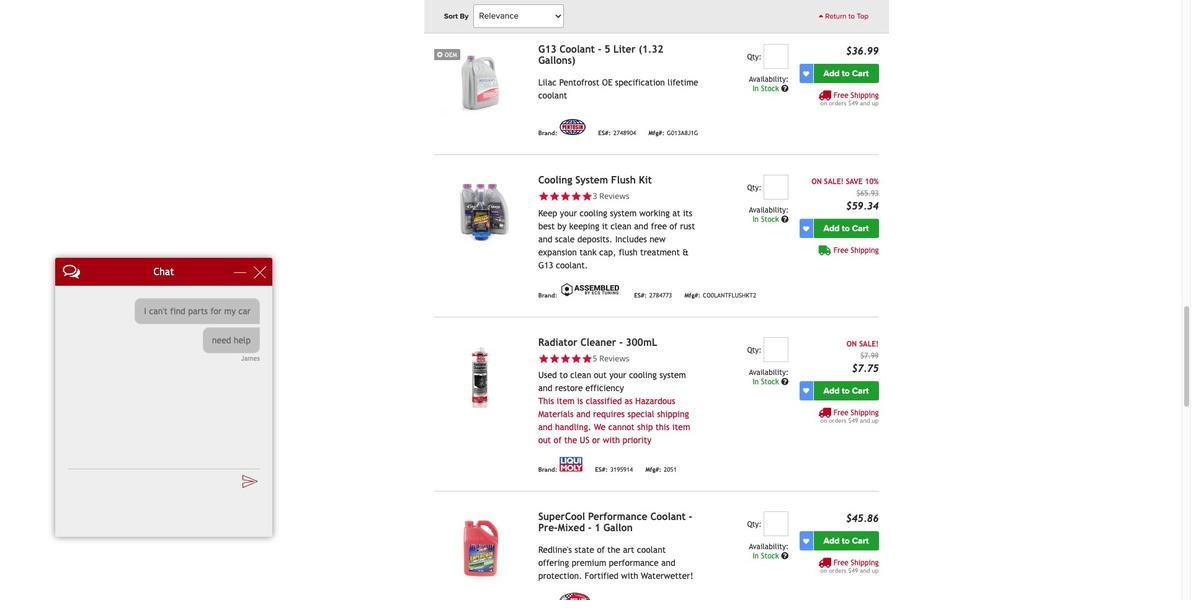 Task type: describe. For each thing, give the bounding box(es) containing it.
to down on sale! $7.99 $7.75 at the right of page
[[842, 386, 850, 397]]

1 vertical spatial 5
[[593, 353, 597, 364]]

of inside used to clean out your cooling system and restore efficiency this item is classified as hazardous materials and requires special shipping and handling. we cannot ship this item out of the us or with priority
[[554, 436, 562, 446]]

kit
[[639, 175, 652, 186]]

2 on from the top
[[821, 418, 827, 424]]

redline's state of the art coolant offering premium performance and protection. fortified with waterwetter!
[[539, 546, 694, 582]]

performance
[[609, 559, 659, 569]]

$65.93
[[857, 190, 879, 198]]

brand: for cooling system flush kit
[[539, 292, 558, 299]]

its
[[683, 208, 693, 218]]

art
[[623, 546, 635, 556]]

2748904
[[614, 130, 636, 137]]

best
[[539, 222, 555, 231]]

3 reviews
[[593, 191, 630, 202]]

waterwetter!
[[641, 572, 694, 582]]

caret up image
[[819, 12, 824, 20]]

return
[[826, 12, 847, 20]]

mfg#: 2051
[[646, 467, 677, 474]]

specification
[[615, 78, 665, 88]]

(1.32
[[639, 44, 664, 56]]

2 shipping from the top
[[851, 247, 879, 255]]

es#: 3195914
[[595, 467, 633, 474]]

fortified
[[585, 572, 619, 582]]

or
[[592, 436, 600, 446]]

1 add to wish list image from the top
[[803, 388, 810, 394]]

this
[[539, 397, 554, 407]]

mixed
[[558, 523, 585, 535]]

flush
[[611, 175, 636, 186]]

cooling system flush kit link
[[539, 175, 652, 186]]

we
[[594, 423, 606, 433]]

coolant for coolant
[[539, 91, 567, 101]]

free
[[651, 222, 667, 231]]

liter
[[614, 44, 636, 56]]

stock for radiator cleaner - 300ml
[[761, 378, 779, 387]]

and down $45.86 at the bottom
[[860, 568, 870, 575]]

to inside used to clean out your cooling system and restore efficiency this item is classified as hazardous materials and requires special shipping and handling. we cannot ship this item out of the us or with priority
[[560, 371, 568, 381]]

classified
[[586, 397, 622, 407]]

es#: for 5
[[598, 130, 611, 137]]

star image up used
[[539, 354, 549, 365]]

2 up from the top
[[872, 418, 879, 424]]

lilac
[[539, 78, 557, 88]]

coolant inside the 'supercool performance coolant - pre-mixed - 1 gallon'
[[651, 512, 686, 523]]

it
[[602, 222, 608, 231]]

g13 coolant - 5 liter (1.32 gallons) link
[[539, 44, 664, 67]]

this
[[656, 423, 670, 433]]

special
[[628, 410, 655, 420]]

and down best
[[539, 235, 553, 244]]

at
[[673, 208, 681, 218]]

qty: for radiator cleaner - 300ml
[[748, 346, 762, 355]]

3
[[593, 191, 597, 202]]

cap,
[[600, 248, 616, 258]]

of inside redline's state of the art coolant offering premium performance and protection. fortified with waterwetter!
[[597, 546, 605, 556]]

sort by
[[444, 12, 469, 20]]

restore
[[555, 384, 583, 394]]

g13 inside g13 coolant - 5 liter (1.32 gallons)
[[539, 44, 557, 56]]

$59.34
[[846, 201, 879, 213]]

reviews for flush
[[600, 191, 630, 202]]

liqui-moly - corporate logo image
[[560, 458, 583, 473]]

expansion
[[539, 248, 577, 258]]

cleaner
[[581, 337, 616, 349]]

used
[[539, 371, 557, 381]]

by
[[558, 222, 567, 231]]

in stock for g13 coolant - 5 liter (1.32 gallons)
[[753, 85, 782, 93]]

handling.
[[555, 423, 592, 433]]

and down $36.99
[[860, 100, 870, 107]]

- inside g13 coolant - 5 liter (1.32 gallons)
[[598, 44, 602, 56]]

sale! for $7.75
[[859, 340, 879, 349]]

availability: for radiator cleaner - 300ml
[[749, 369, 789, 377]]

redline's
[[539, 546, 572, 556]]

$45.86
[[846, 514, 879, 525]]

1 add from the top
[[824, 69, 840, 79]]

by
[[460, 12, 469, 20]]

system
[[576, 175, 608, 186]]

used to clean out your cooling system and restore efficiency this item is classified as hazardous materials and requires special shipping and handling. we cannot ship this item out of the us or with priority
[[539, 371, 690, 446]]

orders for $45.86
[[829, 568, 847, 575]]

$36.99
[[846, 46, 879, 57]]

4 free from the top
[[834, 559, 849, 568]]

shipping
[[657, 410, 689, 420]]

question circle image for radiator cleaner - 300ml
[[782, 379, 789, 386]]

in for g13 coolant - 5 liter (1.32 gallons)
[[753, 85, 759, 93]]

2 add to wish list image from the top
[[803, 226, 810, 232]]

free shipping
[[834, 247, 879, 255]]

efficiency
[[586, 384, 624, 394]]

mfg#: for cooling system flush kit
[[685, 292, 701, 299]]

availability: for cooling system flush kit
[[749, 206, 789, 215]]

flush
[[619, 248, 638, 258]]

state
[[575, 546, 595, 556]]

free shipping on orders $49 and up for $36.99
[[821, 92, 879, 107]]

$7.75
[[852, 363, 879, 375]]

qty: for cooling system flush kit
[[748, 184, 762, 193]]

4 cart from the top
[[852, 536, 869, 547]]

2 orders from the top
[[829, 418, 847, 424]]

3 cart from the top
[[852, 386, 869, 397]]

0 horizontal spatial out
[[539, 436, 551, 446]]

the inside used to clean out your cooling system and restore efficiency this item is classified as hazardous materials and requires special shipping and handling. we cannot ship this item out of the us or with priority
[[564, 436, 577, 446]]

and down is
[[577, 410, 591, 420]]

oe
[[602, 78, 613, 88]]

es#: for 300ml
[[595, 467, 608, 474]]

save
[[846, 178, 863, 186]]

free shipping on orders $49 and up for $45.86
[[821, 559, 879, 575]]

pre-
[[539, 523, 558, 535]]

is
[[577, 397, 583, 407]]

clean inside used to clean out your cooling system and restore efficiency this item is classified as hazardous materials and requires special shipping and handling. we cannot ship this item out of the us or with priority
[[571, 371, 592, 381]]

and up this
[[539, 384, 553, 394]]

g13 coolant - 5 liter (1.32 gallons)
[[539, 44, 664, 67]]

1 horizontal spatial out
[[594, 371, 607, 381]]

keep
[[539, 208, 558, 218]]

to left top in the top right of the page
[[849, 12, 855, 20]]

mfg#: co0lantflushkt2
[[685, 292, 757, 299]]

2 add to wish list image from the top
[[803, 539, 810, 545]]

1 add to cart from the top
[[824, 69, 869, 79]]

priority
[[623, 436, 652, 446]]

2 cart from the top
[[852, 224, 869, 234]]

in for radiator cleaner - 300ml
[[753, 378, 759, 387]]

add to cart button for 2nd add to wish list icon from the top of the page
[[814, 532, 879, 551]]

add to cart button for 1st add to wish list image from the bottom
[[814, 219, 879, 239]]

question circle image for g13 coolant - 5 liter (1.32 gallons)
[[782, 85, 789, 93]]

co0lantflushkt2
[[703, 292, 757, 299]]

2 free from the top
[[834, 247, 849, 255]]

requires
[[593, 410, 625, 420]]

up for $45.86
[[872, 568, 879, 575]]

qty: for supercool performance coolant - pre-mixed - 1 gallon
[[748, 521, 762, 530]]

1 cart from the top
[[852, 69, 869, 79]]

as
[[625, 397, 633, 407]]

system inside the 'keep your cooling system working at its best by keeping it clean and free of rust and scale deposits. includes new expansion tank cap, flush treatment & g13 coolant.'
[[610, 208, 637, 218]]

in stock for supercool performance coolant - pre-mixed - 1 gallon
[[753, 553, 782, 561]]

availability: for supercool performance coolant - pre-mixed - 1 gallon
[[749, 543, 789, 552]]

and down $7.75
[[860, 418, 870, 424]]

reviews for -
[[600, 353, 630, 364]]

in stock for radiator cleaner - 300ml
[[753, 378, 782, 387]]

stock for cooling system flush kit
[[761, 216, 779, 224]]

es#: for kit
[[634, 292, 647, 299]]

with inside redline's state of the art coolant offering premium performance and protection. fortified with waterwetter!
[[621, 572, 639, 582]]



Task type: vqa. For each thing, say whether or not it's contained in the screenshot.
Coolant within SuperCool Performance Coolant - Pre-Mixed - 1 Gallon
yes



Task type: locate. For each thing, give the bounding box(es) containing it.
0 vertical spatial question circle image
[[782, 85, 789, 93]]

system
[[610, 208, 637, 218], [660, 371, 686, 381]]

1 vertical spatial add to wish list image
[[803, 539, 810, 545]]

with inside used to clean out your cooling system and restore efficiency this item is classified as hazardous materials and requires special shipping and handling. we cannot ship this item out of the us or with priority
[[603, 436, 620, 446]]

supercool performance coolant - pre-mixed - 1 gallon
[[539, 512, 693, 535]]

0 horizontal spatial the
[[564, 436, 577, 446]]

of inside the 'keep your cooling system working at its best by keeping it clean and free of rust and scale deposits. includes new expansion tank cap, flush treatment & g13 coolant.'
[[670, 222, 678, 231]]

on
[[812, 178, 822, 186], [847, 340, 857, 349]]

sale! inside on sale!                         save 10% $65.93 $59.34
[[824, 178, 844, 186]]

mfg#: left g013a8j1g
[[649, 130, 665, 137]]

assembled by ecs - corporate logo image
[[560, 282, 622, 298]]

1 vertical spatial your
[[610, 371, 627, 381]]

1 horizontal spatial the
[[608, 546, 621, 556]]

supercool
[[539, 512, 585, 523]]

pentosin - corporate logo image
[[560, 119, 586, 136]]

up down $36.99
[[872, 100, 879, 107]]

cannot
[[608, 423, 635, 433]]

add to cart button down $7.75
[[814, 382, 879, 401]]

-
[[598, 44, 602, 56], [619, 337, 623, 349], [689, 512, 693, 523], [588, 523, 592, 535]]

3 up from the top
[[872, 568, 879, 575]]

1
[[595, 523, 601, 535]]

add to cart button for 1st add to wish list image
[[814, 64, 879, 83]]

cooling up keeping
[[580, 208, 608, 218]]

2 add to cart from the top
[[824, 224, 869, 234]]

in for cooling system flush kit
[[753, 216, 759, 224]]

g13 up lilac
[[539, 44, 557, 56]]

return to top
[[824, 12, 869, 20]]

cart down $7.75
[[852, 386, 869, 397]]

coolant down lilac
[[539, 91, 567, 101]]

0 horizontal spatial clean
[[571, 371, 592, 381]]

rust
[[680, 222, 695, 231]]

1 question circle image from the top
[[782, 85, 789, 93]]

coolant inside g13 coolant - 5 liter (1.32 gallons)
[[560, 44, 595, 56]]

ship
[[638, 423, 653, 433]]

1 vertical spatial question circle image
[[782, 216, 789, 224]]

1 $49 from the top
[[849, 100, 858, 107]]

up down $7.75
[[872, 418, 879, 424]]

supercool performance coolant - pre-mixed - 1 gallon link
[[539, 512, 693, 535]]

protection.
[[539, 572, 582, 582]]

4 shipping from the top
[[851, 559, 879, 568]]

es#3195914 - 2051 - radiator cleaner - 300ml - used to clean out your cooling system and restore efficiency - liqui-moly - audi bmw volkswagen mercedes benz mini image
[[434, 338, 529, 408]]

0 horizontal spatial with
[[603, 436, 620, 446]]

on left save
[[812, 178, 822, 186]]

1 vertical spatial with
[[621, 572, 639, 582]]

1 add to wish list image from the top
[[803, 71, 810, 77]]

1 horizontal spatial of
[[597, 546, 605, 556]]

your up by
[[560, 208, 577, 218]]

the inside redline's state of the art coolant offering premium performance and protection. fortified with waterwetter!
[[608, 546, 621, 556]]

on for $7.75
[[847, 340, 857, 349]]

shipping down $7.75
[[851, 409, 879, 418]]

1 3 reviews link from the left
[[539, 191, 699, 202]]

question circle image
[[782, 85, 789, 93], [782, 216, 789, 224]]

clean right "it"
[[611, 222, 632, 231]]

1 vertical spatial system
[[660, 371, 686, 381]]

radiator
[[539, 337, 578, 349]]

system up hazardous
[[660, 371, 686, 381]]

1 brand: from the top
[[539, 130, 558, 137]]

cooling
[[580, 208, 608, 218], [629, 371, 657, 381]]

cart down $36.99
[[852, 69, 869, 79]]

add to cart button down $45.86 at the bottom
[[814, 532, 879, 551]]

0 horizontal spatial on
[[812, 178, 822, 186]]

1 vertical spatial the
[[608, 546, 621, 556]]

1 horizontal spatial system
[[660, 371, 686, 381]]

2784773
[[650, 292, 672, 299]]

0 vertical spatial system
[[610, 208, 637, 218]]

es#: 2748904
[[598, 130, 636, 137]]

1 vertical spatial coolant
[[637, 546, 666, 556]]

cart down $59.34
[[852, 224, 869, 234]]

2051
[[664, 467, 677, 474]]

system down the 3 reviews
[[610, 208, 637, 218]]

2 vertical spatial of
[[597, 546, 605, 556]]

1 vertical spatial $49
[[849, 418, 858, 424]]

es#: 2784773
[[634, 292, 672, 299]]

3 free shipping on orders $49 and up from the top
[[821, 559, 879, 575]]

includes
[[615, 235, 647, 244]]

up for $36.99
[[872, 100, 879, 107]]

add to cart down $45.86 at the bottom
[[824, 536, 869, 547]]

0 vertical spatial cooling
[[580, 208, 608, 218]]

star image down radiator
[[549, 354, 560, 365]]

1 in from the top
[[753, 85, 759, 93]]

0 vertical spatial 5
[[605, 44, 611, 56]]

0 horizontal spatial item
[[557, 397, 575, 407]]

1 horizontal spatial cooling
[[629, 371, 657, 381]]

es#4338527 - 81215 - supercool performance coolant - pre-mixed - 1 gallon - redline's state of the art coolant offering premium performance and protection. fortified with waterwetter! - redline - audi bmw volkswagen mercedes benz mini porsche image
[[434, 512, 529, 583]]

top
[[857, 12, 869, 20]]

to down $45.86 at the bottom
[[842, 536, 850, 547]]

3 stock from the top
[[761, 378, 779, 387]]

to down $36.99
[[842, 69, 850, 79]]

4 in stock from the top
[[753, 553, 782, 561]]

return to top link
[[819, 11, 869, 22]]

0 vertical spatial coolant
[[539, 91, 567, 101]]

g013a8j1g
[[667, 130, 699, 137]]

1 horizontal spatial on
[[847, 340, 857, 349]]

1 horizontal spatial coolant
[[651, 512, 686, 523]]

1 availability: from the top
[[749, 75, 789, 84]]

2 vertical spatial orders
[[829, 568, 847, 575]]

mfg#: for g13 coolant - 5 liter (1.32 gallons)
[[649, 130, 665, 137]]

1 reviews from the top
[[600, 191, 630, 202]]

0 vertical spatial g13
[[539, 44, 557, 56]]

2 horizontal spatial of
[[670, 222, 678, 231]]

add to cart down $7.75
[[824, 386, 869, 397]]

1 shipping from the top
[[851, 92, 879, 100]]

2 vertical spatial on
[[821, 568, 827, 575]]

2 brand: from the top
[[539, 292, 558, 299]]

1 vertical spatial up
[[872, 418, 879, 424]]

to up the restore
[[560, 371, 568, 381]]

mfg#: right 2784773
[[685, 292, 701, 299]]

0 vertical spatial brand:
[[539, 130, 558, 137]]

coolant up pentofrost
[[560, 44, 595, 56]]

free down $36.99
[[834, 92, 849, 100]]

0 vertical spatial es#:
[[598, 130, 611, 137]]

qty: for g13 coolant - 5 liter (1.32 gallons)
[[748, 53, 762, 62]]

2 question circle image from the top
[[782, 216, 789, 224]]

coolant up performance
[[637, 546, 666, 556]]

1 g13 from the top
[[539, 44, 557, 56]]

and up includes
[[634, 222, 649, 231]]

1 vertical spatial g13
[[539, 261, 553, 271]]

star image
[[549, 191, 560, 202], [539, 354, 549, 365], [549, 354, 560, 365], [582, 354, 593, 365]]

0 vertical spatial with
[[603, 436, 620, 446]]

cooling inside used to clean out your cooling system and restore efficiency this item is classified as hazardous materials and requires special shipping and handling. we cannot ship this item out of the us or with priority
[[629, 371, 657, 381]]

1 horizontal spatial item
[[673, 423, 690, 433]]

0 horizontal spatial sale!
[[824, 178, 844, 186]]

brand: for g13 coolant - 5 liter (1.32 gallons)
[[539, 130, 558, 137]]

redline - corporate logo image
[[560, 594, 590, 601]]

to up free shipping
[[842, 224, 850, 234]]

gallons)
[[539, 55, 576, 67]]

the left the art
[[608, 546, 621, 556]]

$49 for $36.99
[[849, 100, 858, 107]]

0 vertical spatial clean
[[611, 222, 632, 231]]

coolant for performance
[[637, 546, 666, 556]]

the
[[564, 436, 577, 446], [608, 546, 621, 556]]

up down $45.86 at the bottom
[[872, 568, 879, 575]]

add to cart button
[[814, 64, 879, 83], [814, 219, 879, 239], [814, 382, 879, 401], [814, 532, 879, 551]]

2 3 reviews link from the left
[[593, 191, 630, 202]]

shipping down $45.86 at the bottom
[[851, 559, 879, 568]]

2 5 reviews link from the left
[[593, 353, 630, 365]]

star image down the cooling
[[549, 191, 560, 202]]

$49
[[849, 100, 858, 107], [849, 418, 858, 424], [849, 568, 858, 575]]

shipping
[[851, 92, 879, 100], [851, 247, 879, 255], [851, 409, 879, 418], [851, 559, 879, 568]]

reviews down flush
[[600, 191, 630, 202]]

4 stock from the top
[[761, 553, 779, 561]]

and down materials on the left bottom
[[539, 423, 553, 433]]

2 availability: from the top
[[749, 206, 789, 215]]

4 add from the top
[[824, 536, 840, 547]]

0 vertical spatial free shipping on orders $49 and up
[[821, 92, 879, 107]]

item down the restore
[[557, 397, 575, 407]]

add to cart button for 1st add to wish list icon from the top
[[814, 382, 879, 401]]

of right state
[[597, 546, 605, 556]]

0 vertical spatial orders
[[829, 100, 847, 107]]

4 add to cart from the top
[[824, 536, 869, 547]]

4 availability: from the top
[[749, 543, 789, 552]]

es#2784773 - co0lantflushkt2 - cooling system flush kit - keep your cooling system working at its best by keeping it clean and free of rust and scale deposits. includes new expansion tank cap, flush treatment & g13 coolant. - assembled by ecs - audi volkswagen image
[[434, 175, 529, 246]]

on up $7.75
[[847, 340, 857, 349]]

4 add to cart button from the top
[[814, 532, 879, 551]]

0 vertical spatial out
[[594, 371, 607, 381]]

1 vertical spatial on
[[847, 340, 857, 349]]

es#2748904 - g013a8j1g - g13 coolant - 5 liter (1.32 gallons) - lilac pentofrost oe specification lifetime coolant - pentosin - audi volkswagen image
[[434, 44, 529, 115]]

1 horizontal spatial with
[[621, 572, 639, 582]]

clean
[[611, 222, 632, 231], [571, 371, 592, 381]]

free shipping on orders $49 and up down $7.75
[[821, 409, 879, 424]]

coolant inside redline's state of the art coolant offering premium performance and protection. fortified with waterwetter!
[[637, 546, 666, 556]]

hazardous
[[636, 397, 676, 407]]

10%
[[865, 178, 879, 186]]

$49 for $45.86
[[849, 568, 858, 575]]

2 vertical spatial brand:
[[539, 467, 558, 474]]

1 question circle image from the top
[[782, 379, 789, 386]]

0 horizontal spatial 5
[[593, 353, 597, 364]]

0 vertical spatial of
[[670, 222, 678, 231]]

coolant
[[560, 44, 595, 56], [651, 512, 686, 523]]

cooling
[[539, 175, 573, 186]]

your inside used to clean out your cooling system and restore efficiency this item is classified as hazardous materials and requires special shipping and handling. we cannot ship this item out of the us or with priority
[[610, 371, 627, 381]]

free shipping on orders $49 and up down $45.86 at the bottom
[[821, 559, 879, 575]]

es#: left 2748904
[[598, 130, 611, 137]]

scale
[[555, 235, 575, 244]]

1 vertical spatial question circle image
[[782, 553, 789, 561]]

2 add to cart button from the top
[[814, 219, 879, 239]]

1 qty: from the top
[[748, 53, 762, 62]]

g13 inside the 'keep your cooling system working at its best by keeping it clean and free of rust and scale deposits. includes new expansion tank cap, flush treatment & g13 coolant.'
[[539, 261, 553, 271]]

0 vertical spatial the
[[564, 436, 577, 446]]

radiator cleaner - 300ml link
[[539, 337, 658, 349]]

keeping
[[569, 222, 600, 231]]

0 horizontal spatial coolant
[[539, 91, 567, 101]]

es#: left 2784773
[[634, 292, 647, 299]]

0 horizontal spatial coolant
[[560, 44, 595, 56]]

1 vertical spatial free shipping on orders $49 and up
[[821, 409, 879, 424]]

g13 down the expansion
[[539, 261, 553, 271]]

reviews
[[600, 191, 630, 202], [600, 353, 630, 364]]

3 in stock from the top
[[753, 378, 782, 387]]

1 horizontal spatial clean
[[611, 222, 632, 231]]

1 add to cart button from the top
[[814, 64, 879, 83]]

with right or
[[603, 436, 620, 446]]

$49 down $45.86 at the bottom
[[849, 568, 858, 575]]

0 vertical spatial item
[[557, 397, 575, 407]]

reviews down cleaner
[[600, 353, 630, 364]]

0 vertical spatial $49
[[849, 100, 858, 107]]

0 vertical spatial coolant
[[560, 44, 595, 56]]

g13
[[539, 44, 557, 56], [539, 261, 553, 271]]

&
[[683, 248, 689, 258]]

free shipping on orders $49 and up
[[821, 92, 879, 107], [821, 409, 879, 424], [821, 559, 879, 575]]

add to cart button up free shipping
[[814, 219, 879, 239]]

$49 down $7.75
[[849, 418, 858, 424]]

cart down $45.86 at the bottom
[[852, 536, 869, 547]]

3 add to cart from the top
[[824, 386, 869, 397]]

sale! inside on sale! $7.99 $7.75
[[859, 340, 879, 349]]

3 qty: from the top
[[748, 346, 762, 355]]

5
[[605, 44, 611, 56], [593, 353, 597, 364]]

1 vertical spatial es#:
[[634, 292, 647, 299]]

2 in stock from the top
[[753, 216, 782, 224]]

1 vertical spatial clean
[[571, 371, 592, 381]]

5 reviews link
[[539, 353, 699, 365], [593, 353, 630, 365]]

sale! left save
[[824, 178, 844, 186]]

mfg#:
[[649, 130, 665, 137], [685, 292, 701, 299], [646, 467, 662, 474]]

on inside on sale!                         save 10% $65.93 $59.34
[[812, 178, 822, 186]]

of down at
[[670, 222, 678, 231]]

3 orders from the top
[[829, 568, 847, 575]]

1 up from the top
[[872, 100, 879, 107]]

5 inside g13 coolant - 5 liter (1.32 gallons)
[[605, 44, 611, 56]]

brand: left liqui-moly - corporate logo
[[539, 467, 558, 474]]

orders for $36.99
[[829, 100, 847, 107]]

1 orders from the top
[[829, 100, 847, 107]]

1 vertical spatial cooling
[[629, 371, 657, 381]]

cart
[[852, 69, 869, 79], [852, 224, 869, 234], [852, 386, 869, 397], [852, 536, 869, 547]]

3 add from the top
[[824, 386, 840, 397]]

on for $59.34
[[812, 178, 822, 186]]

4 in from the top
[[753, 553, 759, 561]]

$49 down $36.99
[[849, 100, 858, 107]]

1 on from the top
[[821, 100, 827, 107]]

new
[[650, 235, 666, 244]]

with down performance
[[621, 572, 639, 582]]

0 vertical spatial on
[[812, 178, 822, 186]]

radiator cleaner - 300ml
[[539, 337, 658, 349]]

mfg#: left 2051 at the right of page
[[646, 467, 662, 474]]

0 vertical spatial question circle image
[[782, 379, 789, 386]]

materials
[[539, 410, 574, 420]]

1 horizontal spatial your
[[610, 371, 627, 381]]

add to cart up free shipping
[[824, 224, 869, 234]]

on sale!                         save 10% $65.93 $59.34
[[812, 178, 879, 213]]

in stock for cooling system flush kit
[[753, 216, 782, 224]]

3195914
[[610, 467, 633, 474]]

3 reviews link
[[539, 191, 699, 202], [593, 191, 630, 202]]

0 vertical spatial add to wish list image
[[803, 388, 810, 394]]

1 vertical spatial coolant
[[651, 512, 686, 523]]

0 vertical spatial sale!
[[824, 178, 844, 186]]

hella - corporate logo image
[[560, 0, 585, 5]]

3 on from the top
[[821, 568, 827, 575]]

in stock
[[753, 85, 782, 93], [753, 216, 782, 224], [753, 378, 782, 387], [753, 553, 782, 561]]

sale! up $7.99
[[859, 340, 879, 349]]

1 in stock from the top
[[753, 85, 782, 93]]

add to cart button down $36.99
[[814, 64, 879, 83]]

2 vertical spatial mfg#:
[[646, 467, 662, 474]]

es#: left "3195914"
[[595, 467, 608, 474]]

your down 5 reviews
[[610, 371, 627, 381]]

300ml
[[626, 337, 658, 349]]

clean inside the 'keep your cooling system working at its best by keeping it clean and free of rust and scale deposits. includes new expansion tank cap, flush treatment & g13 coolant.'
[[611, 222, 632, 231]]

1 horizontal spatial coolant
[[637, 546, 666, 556]]

free shipping on orders $49 and up down $36.99
[[821, 92, 879, 107]]

2 vertical spatial $49
[[849, 568, 858, 575]]

premium
[[572, 559, 607, 569]]

1 vertical spatial out
[[539, 436, 551, 446]]

lilac pentofrost oe specification lifetime coolant
[[539, 78, 699, 101]]

2 vertical spatial up
[[872, 568, 879, 575]]

3 $49 from the top
[[849, 568, 858, 575]]

your inside the 'keep your cooling system working at its best by keeping it clean and free of rust and scale deposits. includes new expansion tank cap, flush treatment & g13 coolant.'
[[560, 208, 577, 218]]

brand: for radiator cleaner - 300ml
[[539, 467, 558, 474]]

1 horizontal spatial 5
[[605, 44, 611, 56]]

2 vertical spatial free shipping on orders $49 and up
[[821, 559, 879, 575]]

0 horizontal spatial system
[[610, 208, 637, 218]]

of
[[670, 222, 678, 231], [554, 436, 562, 446], [597, 546, 605, 556]]

system inside used to clean out your cooling system and restore efficiency this item is classified as hazardous materials and requires special shipping and handling. we cannot ship this item out of the us or with priority
[[660, 371, 686, 381]]

1 5 reviews link from the left
[[539, 353, 699, 365]]

orders
[[829, 100, 847, 107], [829, 418, 847, 424], [829, 568, 847, 575]]

cooling inside the 'keep your cooling system working at its best by keeping it clean and free of rust and scale deposits. includes new expansion tank cap, flush treatment & g13 coolant.'
[[580, 208, 608, 218]]

cooling system flush kit
[[539, 175, 652, 186]]

on inside on sale! $7.99 $7.75
[[847, 340, 857, 349]]

question circle image for cooling system flush kit
[[782, 216, 789, 224]]

cooling up hazardous
[[629, 371, 657, 381]]

2 reviews from the top
[[600, 353, 630, 364]]

coolant down 2051 at the right of page
[[651, 512, 686, 523]]

and up waterwetter! at the right bottom
[[662, 559, 676, 569]]

brand: left pentosin - corporate logo
[[539, 130, 558, 137]]

1 horizontal spatial sale!
[[859, 340, 879, 349]]

on for $36.99
[[821, 100, 827, 107]]

brand:
[[539, 130, 558, 137], [539, 292, 558, 299], [539, 467, 558, 474]]

0 horizontal spatial cooling
[[580, 208, 608, 218]]

up
[[872, 100, 879, 107], [872, 418, 879, 424], [872, 568, 879, 575]]

the down handling.
[[564, 436, 577, 446]]

1 vertical spatial brand:
[[539, 292, 558, 299]]

0 vertical spatial reviews
[[600, 191, 630, 202]]

lifetime
[[668, 78, 699, 88]]

2 free shipping on orders $49 and up from the top
[[821, 409, 879, 424]]

add to wish list image
[[803, 71, 810, 77], [803, 226, 810, 232]]

0 vertical spatial up
[[872, 100, 879, 107]]

1 vertical spatial of
[[554, 436, 562, 446]]

question circle image for supercool performance coolant - pre-mixed - 1 gallon
[[782, 553, 789, 561]]

4 qty: from the top
[[748, 521, 762, 530]]

mfg#: g013a8j1g
[[649, 130, 699, 137]]

0 vertical spatial add to wish list image
[[803, 71, 810, 77]]

deposits.
[[578, 235, 613, 244]]

star image down radiator cleaner - 300ml
[[582, 354, 593, 365]]

2 vertical spatial es#:
[[595, 467, 608, 474]]

shipping down $59.34
[[851, 247, 879, 255]]

item
[[557, 397, 575, 407], [673, 423, 690, 433]]

clean up the restore
[[571, 371, 592, 381]]

$7.99
[[861, 352, 879, 361]]

3 brand: from the top
[[539, 467, 558, 474]]

3 availability: from the top
[[749, 369, 789, 377]]

out
[[594, 371, 607, 381], [539, 436, 551, 446]]

shipping down $36.99
[[851, 92, 879, 100]]

stock for g13 coolant - 5 liter (1.32 gallons)
[[761, 85, 779, 93]]

1 stock from the top
[[761, 85, 779, 93]]

us
[[580, 436, 590, 446]]

5 left liter
[[605, 44, 611, 56]]

sort
[[444, 12, 458, 20]]

availability: for g13 coolant - 5 liter (1.32 gallons)
[[749, 75, 789, 84]]

3 shipping from the top
[[851, 409, 879, 418]]

performance
[[588, 512, 648, 523]]

add to cart down $36.99
[[824, 69, 869, 79]]

2 g13 from the top
[[539, 261, 553, 271]]

star image
[[539, 191, 549, 202], [560, 191, 571, 202], [571, 191, 582, 202], [582, 191, 593, 202], [560, 354, 571, 365], [571, 354, 582, 365]]

2 in from the top
[[753, 216, 759, 224]]

1 free from the top
[[834, 92, 849, 100]]

on for $45.86
[[821, 568, 827, 575]]

coolant.
[[556, 261, 588, 271]]

out up efficiency at the bottom of the page
[[594, 371, 607, 381]]

stock for supercool performance coolant - pre-mixed - 1 gallon
[[761, 553, 779, 561]]

None number field
[[764, 44, 789, 69], [764, 175, 789, 200], [764, 338, 789, 362], [764, 512, 789, 537], [764, 44, 789, 69], [764, 175, 789, 200], [764, 338, 789, 362], [764, 512, 789, 537]]

1 vertical spatial reviews
[[600, 353, 630, 364]]

question circle image
[[782, 379, 789, 386], [782, 553, 789, 561]]

1 free shipping on orders $49 and up from the top
[[821, 92, 879, 107]]

item down shipping
[[673, 423, 690, 433]]

2 question circle image from the top
[[782, 553, 789, 561]]

0 vertical spatial your
[[560, 208, 577, 218]]

3 add to cart button from the top
[[814, 382, 879, 401]]

offering
[[539, 559, 569, 569]]

2 stock from the top
[[761, 216, 779, 224]]

mfg#: for radiator cleaner - 300ml
[[646, 467, 662, 474]]

in for supercool performance coolant - pre-mixed - 1 gallon
[[753, 553, 759, 561]]

treatment
[[640, 248, 680, 258]]

2 add from the top
[[824, 224, 840, 234]]

gallon
[[604, 523, 633, 535]]

0 vertical spatial mfg#:
[[649, 130, 665, 137]]

1 vertical spatial sale!
[[859, 340, 879, 349]]

3 in from the top
[[753, 378, 759, 387]]

2 qty: from the top
[[748, 184, 762, 193]]

5 down radiator cleaner - 300ml link
[[593, 353, 597, 364]]

free down $45.86 at the bottom
[[834, 559, 849, 568]]

3 free from the top
[[834, 409, 849, 418]]

0 horizontal spatial of
[[554, 436, 562, 446]]

0 horizontal spatial your
[[560, 208, 577, 218]]

0 vertical spatial on
[[821, 100, 827, 107]]

brand: down coolant.
[[539, 292, 558, 299]]

out down materials on the left bottom
[[539, 436, 551, 446]]

of down handling.
[[554, 436, 562, 446]]

free down $59.34
[[834, 247, 849, 255]]

sale! for $59.34
[[824, 178, 844, 186]]

2 $49 from the top
[[849, 418, 858, 424]]

to
[[849, 12, 855, 20], [842, 69, 850, 79], [842, 224, 850, 234], [560, 371, 568, 381], [842, 386, 850, 397], [842, 536, 850, 547]]

1 vertical spatial on
[[821, 418, 827, 424]]

add to wish list image
[[803, 388, 810, 394], [803, 539, 810, 545]]

free down on sale! $7.99 $7.75 at the right of page
[[834, 409, 849, 418]]

add to cart
[[824, 69, 869, 79], [824, 224, 869, 234], [824, 386, 869, 397], [824, 536, 869, 547]]

pentofrost
[[559, 78, 600, 88]]

coolant inside "lilac pentofrost oe specification lifetime coolant"
[[539, 91, 567, 101]]

1 vertical spatial item
[[673, 423, 690, 433]]

1 vertical spatial add to wish list image
[[803, 226, 810, 232]]

and inside redline's state of the art coolant offering premium performance and protection. fortified with waterwetter!
[[662, 559, 676, 569]]

1 vertical spatial mfg#:
[[685, 292, 701, 299]]

1 vertical spatial orders
[[829, 418, 847, 424]]



